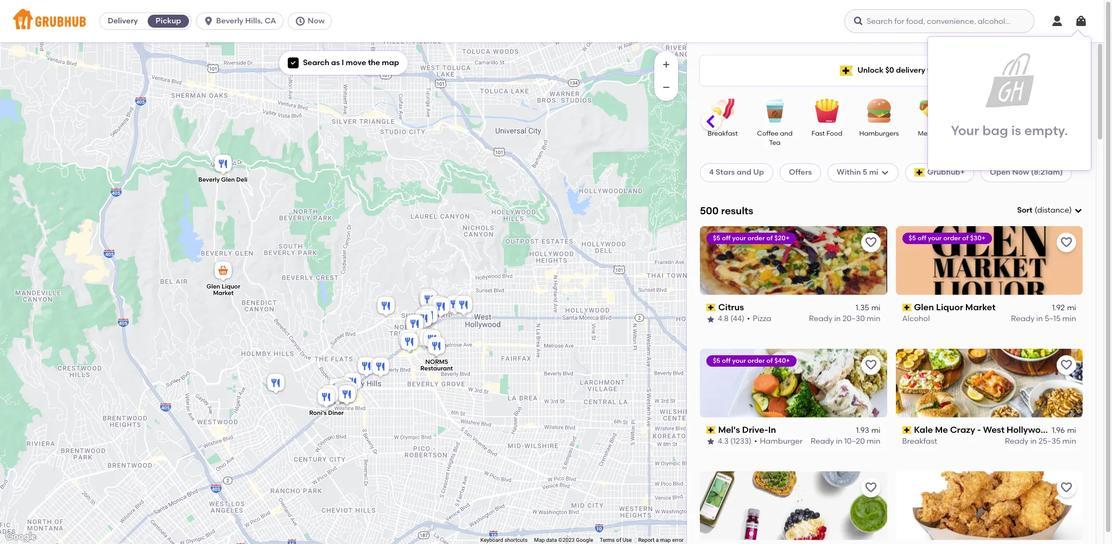 Task type: vqa. For each thing, say whether or not it's contained in the screenshot.
SALADS
no



Task type: locate. For each thing, give the bounding box(es) containing it.
1.93
[[856, 426, 869, 436]]

0 horizontal spatial and
[[737, 168, 751, 177]]

up
[[753, 168, 764, 177]]

in left 5–15
[[1036, 315, 1043, 324]]

min for glen liquor market
[[1063, 315, 1076, 324]]

0 horizontal spatial •
[[747, 315, 750, 324]]

kale me crazy - west hollywood  logo image
[[896, 349, 1083, 418]]

plus icon image
[[661, 59, 672, 70]]

mi right 1.92
[[1067, 304, 1076, 313]]

$5 for glen liquor market
[[909, 234, 916, 242]]

off
[[722, 234, 731, 242], [918, 234, 926, 242], [722, 357, 731, 365]]

beverly inside map region
[[198, 176, 219, 183]]

food
[[827, 130, 842, 137]]

order left $40+
[[748, 357, 765, 365]]

of
[[767, 234, 773, 242], [962, 234, 969, 242], [767, 357, 773, 365], [616, 538, 621, 544]]

crazy
[[950, 425, 975, 435]]

hollywood burger image
[[404, 313, 425, 337]]

beverly hills, ca
[[216, 16, 276, 26]]

da carla caffe image
[[318, 384, 340, 408]]

hills,
[[245, 16, 263, 26]]

min for kale me crazy - west hollywood
[[1063, 437, 1076, 447]]

now up search
[[308, 16, 325, 26]]

0 horizontal spatial grubhub plus flag logo image
[[840, 65, 853, 76]]

your down (44)
[[732, 357, 746, 365]]

0 vertical spatial subscription pass image
[[707, 304, 716, 312]]

now right 'open'
[[1012, 168, 1029, 177]]

7 eleven image
[[427, 294, 448, 318]]

norms restaurant image
[[425, 335, 447, 359]]

0 horizontal spatial glen
[[206, 283, 220, 290]]

tea
[[769, 139, 781, 147]]

1 star icon image from the top
[[707, 315, 715, 324]]

2 horizontal spatial glen
[[914, 302, 934, 313]]

svg image inside now "button"
[[295, 16, 305, 27]]

mexican image
[[912, 99, 950, 123]]

subscription pass image for mel's drive-in
[[707, 427, 716, 434]]

0 vertical spatial map
[[382, 58, 399, 67]]

svg image
[[1051, 15, 1064, 28], [1075, 15, 1088, 28], [881, 169, 889, 177]]

dessert
[[972, 130, 995, 137]]

subscription pass image
[[902, 304, 912, 312], [902, 427, 912, 434]]

glen liquor market inside map region
[[206, 283, 240, 297]]

grubhub plus flag logo image left grubhub+
[[914, 169, 925, 177]]

tryst caffe image
[[336, 384, 358, 408]]

mi right 1.35
[[871, 304, 881, 313]]

rawberri image
[[418, 304, 440, 328]]

open now (8:21am)
[[990, 168, 1063, 177]]

0 horizontal spatial now
[[308, 16, 325, 26]]

2 vertical spatial glen
[[914, 302, 934, 313]]

1 horizontal spatial glen
[[221, 176, 235, 183]]

distance
[[1037, 206, 1069, 215]]

save this restaurant image for "hollywood burger  logo"
[[1060, 481, 1073, 494]]

judi's deli image
[[333, 379, 354, 403]]

star icon image left 4.3
[[707, 438, 715, 447]]

• right (44)
[[747, 315, 750, 324]]

4.3
[[718, 437, 729, 447]]

order left '$20+'
[[748, 234, 765, 242]]

stars
[[716, 168, 735, 177]]

1 vertical spatial breakfast
[[902, 437, 937, 447]]

25–35
[[1039, 437, 1061, 447]]

in
[[834, 315, 841, 324], [1036, 315, 1043, 324], [836, 437, 843, 447], [1030, 437, 1037, 447]]

subscription pass image left citrus
[[707, 304, 716, 312]]

your for mel's drive-in
[[732, 357, 746, 365]]

0 horizontal spatial breakfast
[[708, 130, 738, 137]]

None field
[[1017, 205, 1083, 216]]

keyboard
[[481, 538, 503, 544]]

unlock $0 delivery fees
[[858, 66, 943, 75]]

leora cafe image
[[355, 355, 377, 379]]

mel's
[[718, 425, 740, 435]]

i
[[342, 58, 344, 67]]

your bag is empty.
[[951, 123, 1068, 138]]

subscription pass image left kale
[[902, 427, 912, 434]]

mi right 1.93
[[871, 426, 881, 436]]

0 vertical spatial market
[[213, 290, 233, 297]]

none field containing sort
[[1017, 205, 1083, 216]]

use
[[623, 538, 632, 544]]

1 vertical spatial •
[[754, 437, 757, 447]]

citrus
[[718, 302, 744, 313]]

ready down hollywood
[[1005, 437, 1029, 447]]

zinc cafe & market image
[[414, 327, 435, 351]]

1 vertical spatial subscription pass image
[[902, 427, 912, 434]]

min down 1.93 mi
[[867, 437, 881, 447]]

order
[[748, 234, 765, 242], [943, 234, 961, 242], [748, 357, 765, 365]]

order for glen liquor market
[[943, 234, 961, 242]]

fees
[[927, 66, 943, 75]]

minus icon image
[[661, 82, 672, 93]]

0 vertical spatial star icon image
[[707, 315, 715, 324]]

subscription pass image for glen liquor market
[[902, 304, 912, 312]]

error
[[672, 538, 684, 544]]

glen liquor market logo image
[[896, 226, 1083, 295]]

0 horizontal spatial liquor
[[221, 283, 240, 290]]

urth caffe melrose image
[[417, 327, 439, 351]]

svg image left search
[[290, 60, 297, 66]]

0 vertical spatial beverly
[[216, 16, 243, 26]]

svg image
[[203, 16, 214, 27], [295, 16, 305, 27], [853, 16, 864, 27], [290, 60, 297, 66], [1074, 206, 1083, 215]]

min down the 1.92 mi
[[1063, 315, 1076, 324]]

fast
[[812, 130, 825, 137]]

terms
[[600, 538, 615, 544]]

500 results
[[700, 205, 753, 217]]

svg image for now
[[295, 16, 305, 27]]

body energy club - west hollywood image
[[417, 303, 439, 327]]

subscription pass image left the mel's
[[707, 427, 716, 434]]

your left $30+
[[928, 234, 942, 242]]

order for citrus
[[748, 234, 765, 242]]

liquor inside map region
[[221, 283, 240, 290]]

star icon image for citrus
[[707, 315, 715, 324]]

a
[[656, 538, 659, 544]]

off for glen liquor market
[[918, 234, 926, 242]]

ready left 10–20
[[811, 437, 834, 447]]

•
[[747, 315, 750, 324], [754, 437, 757, 447]]

your down results
[[732, 234, 746, 242]]

0 vertical spatial subscription pass image
[[902, 304, 912, 312]]

of left $30+
[[962, 234, 969, 242]]

2 star icon image from the top
[[707, 438, 715, 447]]

beverly
[[216, 16, 243, 26], [198, 176, 219, 183]]

1 vertical spatial glen liquor market
[[914, 302, 996, 313]]

)
[[1069, 206, 1072, 215]]

svg image left beverly hills, ca
[[203, 16, 214, 27]]

1 horizontal spatial liquor
[[936, 302, 963, 313]]

report
[[638, 538, 655, 544]]

riozonas acai west hollywood image
[[416, 304, 437, 328]]

report a map error
[[638, 538, 684, 544]]

0 vertical spatial breakfast
[[708, 130, 738, 137]]

$0
[[885, 66, 894, 75]]

hollywood burger  logo image
[[896, 472, 1083, 541]]

min for citrus
[[867, 315, 881, 324]]

your
[[732, 234, 746, 242], [928, 234, 942, 242], [732, 357, 746, 365]]

beverly hills, ca button
[[196, 12, 288, 30]]

ferrarini image
[[338, 380, 359, 404]]

west
[[983, 425, 1005, 435]]

1 horizontal spatial map
[[660, 538, 671, 544]]

1 horizontal spatial market
[[965, 302, 996, 313]]

1 vertical spatial beverly
[[198, 176, 219, 183]]

$40+
[[774, 357, 790, 365]]

save this restaurant button
[[861, 233, 881, 252], [1057, 233, 1076, 252], [861, 356, 881, 375], [1057, 356, 1076, 375], [861, 478, 881, 498], [1057, 478, 1076, 498]]

cafe ruisseau - beverly hills image
[[370, 356, 391, 380]]

keyboard shortcuts button
[[481, 537, 528, 545]]

1 vertical spatial subscription pass image
[[707, 427, 716, 434]]

min down 1.35 mi
[[867, 315, 881, 324]]

mi right 1.96
[[1067, 426, 1076, 436]]

market
[[213, 290, 233, 297], [965, 302, 996, 313]]

2 subscription pass image from the top
[[707, 427, 716, 434]]

in down hollywood
[[1030, 437, 1037, 447]]

in for kale me crazy - west hollywood
[[1030, 437, 1037, 447]]

main navigation navigation
[[0, 0, 1104, 42]]

subscription pass image up alcohol at the bottom right
[[902, 304, 912, 312]]

4.8 (44)
[[718, 315, 744, 324]]

1 horizontal spatial •
[[754, 437, 757, 447]]

1 horizontal spatial grubhub plus flag logo image
[[914, 169, 925, 177]]

1 vertical spatial star icon image
[[707, 438, 715, 447]]

save this restaurant image
[[1060, 236, 1073, 249]]

0 vertical spatial grubhub plus flag logo image
[[840, 65, 853, 76]]

subscription pass image for kale me crazy - west hollywood
[[902, 427, 912, 434]]

breakfast
[[708, 130, 738, 137], [902, 437, 937, 447]]

subscription pass image
[[707, 304, 716, 312], [707, 427, 716, 434]]

terms of use link
[[600, 538, 632, 544]]

0 horizontal spatial glen liquor market
[[206, 283, 240, 297]]

of for glen liquor market
[[962, 234, 969, 242]]

mel's drive-in
[[718, 425, 776, 435]]

deli
[[236, 176, 247, 183]]

map right a
[[660, 538, 671, 544]]

breakfast down kale
[[902, 437, 937, 447]]

2 subscription pass image from the top
[[902, 427, 912, 434]]

0 vertical spatial and
[[780, 130, 793, 137]]

beverly left hills,
[[216, 16, 243, 26]]

svg image for search as i move the map
[[290, 60, 297, 66]]

burritos image
[[1017, 99, 1055, 123]]

delivery button
[[100, 12, 146, 30]]

terms of use
[[600, 538, 632, 544]]

mel's drive-in image
[[417, 287, 439, 311]]

mickey fine grill image
[[329, 382, 351, 406]]

drive-
[[742, 425, 768, 435]]

$30+
[[970, 234, 986, 242]]

in for mel's drive-in
[[836, 437, 843, 447]]

and
[[780, 130, 793, 137], [737, 168, 751, 177]]

glen liquor market image
[[212, 260, 234, 284]]

1.35 mi
[[856, 304, 881, 313]]

liquor
[[221, 283, 240, 290], [936, 302, 963, 313]]

joey's cafe image
[[444, 294, 466, 317]]

roni's diner
[[309, 410, 344, 417]]

in left 10–20
[[836, 437, 843, 447]]

beverly inside button
[[216, 16, 243, 26]]

5–15
[[1045, 315, 1061, 324]]

0 vertical spatial liquor
[[221, 283, 240, 290]]

• for citrus
[[747, 315, 750, 324]]

the nosh of beverly hills image
[[327, 377, 348, 401]]

star icon image
[[707, 315, 715, 324], [707, 438, 715, 447]]

and left up
[[737, 168, 751, 177]]

0 vertical spatial glen liquor market
[[206, 283, 240, 297]]

earthbar sunset logo image
[[700, 472, 887, 541]]

beverly left deli
[[198, 176, 219, 183]]

grubhub plus flag logo image left unlock
[[840, 65, 853, 76]]

(1233)
[[730, 437, 752, 447]]

results
[[721, 205, 753, 217]]

and up the tea
[[780, 130, 793, 137]]

0 vertical spatial •
[[747, 315, 750, 324]]

1 horizontal spatial glen liquor market
[[914, 302, 996, 313]]

1 vertical spatial now
[[1012, 168, 1029, 177]]

mi for market
[[1067, 304, 1076, 313]]

1 subscription pass image from the top
[[707, 304, 716, 312]]

1 subscription pass image from the top
[[902, 304, 912, 312]]

now button
[[288, 12, 336, 30]]

market down glen liquor market logo
[[965, 302, 996, 313]]

1 horizontal spatial and
[[780, 130, 793, 137]]

of left '$20+'
[[767, 234, 773, 242]]

ready left 5–15
[[1011, 315, 1035, 324]]

$20+
[[774, 234, 790, 242]]

sort ( distance )
[[1017, 206, 1072, 215]]

beverly glen deli
[[198, 176, 247, 183]]

tasty donuts and cafe image
[[453, 294, 474, 318]]

order left $30+
[[943, 234, 961, 242]]

off for mel's drive-in
[[722, 357, 731, 365]]

min
[[867, 315, 881, 324], [1063, 315, 1076, 324], [867, 437, 881, 447], [1063, 437, 1076, 447]]

min down the "1.96 mi"
[[1063, 437, 1076, 447]]

shortcuts
[[505, 538, 528, 544]]

0 vertical spatial now
[[308, 16, 325, 26]]

1 vertical spatial grubhub plus flag logo image
[[914, 169, 925, 177]]

in left 20–30
[[834, 315, 841, 324]]

market down glen liquor market image
[[213, 290, 233, 297]]

energy life cafe image
[[327, 384, 348, 408]]

of left $40+
[[767, 357, 773, 365]]

svg image inside the beverly hills, ca button
[[203, 16, 214, 27]]

alana's coffee roasters image
[[397, 328, 418, 352]]

data
[[546, 538, 557, 544]]

delivery
[[108, 16, 138, 26]]

dessert image
[[964, 99, 1002, 123]]

breakfast down the breakfast image
[[708, 130, 738, 137]]

grubhub plus flag logo image
[[840, 65, 853, 76], [914, 169, 925, 177]]

pickup
[[156, 16, 181, 26]]

1 vertical spatial liquor
[[936, 302, 963, 313]]

map right the
[[382, 58, 399, 67]]

unlock
[[858, 66, 884, 75]]

(8:21am)
[[1031, 168, 1063, 177]]

save this restaurant image
[[864, 236, 877, 249], [864, 359, 877, 372], [1060, 359, 1073, 372], [864, 481, 877, 494], [1060, 481, 1073, 494]]

mi right 5
[[869, 168, 878, 177]]

0 horizontal spatial market
[[213, 290, 233, 297]]

ready left 20–30
[[809, 315, 833, 324]]

1 vertical spatial glen
[[206, 283, 220, 290]]

2 horizontal spatial svg image
[[1075, 15, 1088, 28]]

• down drive-
[[754, 437, 757, 447]]

ihop image
[[430, 296, 452, 320]]

star icon image left the "4.8"
[[707, 315, 715, 324]]

off for citrus
[[722, 234, 731, 242]]

now inside now "button"
[[308, 16, 325, 26]]

dany's food trucks, inc. image
[[265, 372, 286, 396]]

svg image right ca
[[295, 16, 305, 27]]



Task type: describe. For each thing, give the bounding box(es) containing it.
star icon image for mel's drive-in
[[707, 438, 715, 447]]

ready for mel's drive-in
[[811, 437, 834, 447]]

$5 off your order of $20+
[[713, 234, 790, 242]]

offers
[[789, 168, 812, 177]]

map
[[534, 538, 545, 544]]

glen inside glen liquor market
[[206, 283, 220, 290]]

0 horizontal spatial svg image
[[881, 169, 889, 177]]

me
[[935, 425, 948, 435]]

your bag is empty. tooltip
[[928, 30, 1091, 170]]

20–30
[[843, 315, 865, 324]]

tacos
[[1078, 130, 1097, 137]]

move
[[346, 58, 366, 67]]

le pain quotidien (south santa monica blvd) image
[[333, 376, 354, 400]]

ready for glen liquor market
[[1011, 315, 1035, 324]]

save this restaurant image for earthbar sunset logo in the bottom of the page
[[864, 481, 877, 494]]

1 horizontal spatial svg image
[[1051, 15, 1064, 28]]

norms
[[425, 359, 448, 366]]

your for citrus
[[732, 234, 746, 242]]

5
[[863, 168, 867, 177]]

beverly for beverly hills, ca
[[216, 16, 243, 26]]

open
[[990, 168, 1011, 177]]

burritos
[[1024, 130, 1048, 137]]

hamburgers image
[[860, 99, 898, 123]]

search as i move the map
[[303, 58, 399, 67]]

1 vertical spatial market
[[965, 302, 996, 313]]

ready in 10–20 min
[[811, 437, 881, 447]]

• hamburger
[[754, 437, 803, 447]]

1.93 mi
[[856, 426, 881, 436]]

joe & the juice image
[[421, 328, 443, 352]]

fast food image
[[808, 99, 846, 123]]

your for glen liquor market
[[928, 234, 942, 242]]

1.35
[[856, 304, 869, 313]]

the butcher's daughter image
[[398, 331, 420, 355]]

within
[[837, 168, 861, 177]]

$5 off your order of $30+
[[909, 234, 986, 242]]

4.3 (1233)
[[718, 437, 752, 447]]

in
[[768, 425, 776, 435]]

in for glen liquor market
[[1036, 315, 1043, 324]]

svg image right ")"
[[1074, 206, 1083, 215]]

beverly glen deli image
[[212, 153, 234, 177]]

subway® image
[[335, 384, 357, 408]]

$5 for mel's drive-in
[[713, 357, 720, 365]]

mexican
[[918, 130, 945, 137]]

4 stars and up
[[709, 168, 764, 177]]

tacos image
[[1069, 99, 1107, 123]]

citrus logo image
[[700, 226, 887, 295]]

norms restaurant
[[420, 359, 453, 372]]

search
[[303, 58, 329, 67]]

0 vertical spatial glen
[[221, 176, 235, 183]]

of for citrus
[[767, 234, 773, 242]]

your
[[951, 123, 979, 138]]

1.96 mi
[[1052, 426, 1076, 436]]

the farm of beverly hills image
[[341, 371, 363, 395]]

(44)
[[731, 315, 744, 324]]

svg image up unlock
[[853, 16, 864, 27]]

in for citrus
[[834, 315, 841, 324]]

mi for crazy
[[1067, 426, 1076, 436]]

restaurant
[[420, 365, 453, 372]]

coffee and tea
[[757, 130, 793, 147]]

earthbar sunset image
[[418, 289, 440, 313]]

alcohol
[[902, 315, 930, 324]]

roni's diner image
[[315, 386, 337, 410]]

and inside 'coffee and tea'
[[780, 130, 793, 137]]

comoncy - beverly hills image
[[333, 381, 355, 405]]

map region
[[0, 0, 814, 545]]

google
[[576, 538, 593, 544]]

500
[[700, 205, 719, 217]]

within 5 mi
[[837, 168, 878, 177]]

diner
[[328, 410, 344, 417]]

pickup button
[[146, 12, 191, 30]]

mi for in
[[871, 426, 881, 436]]

report a map error link
[[638, 538, 684, 544]]

market inside glen liquor market
[[213, 290, 233, 297]]

ca
[[265, 16, 276, 26]]

4.8
[[718, 315, 729, 324]]

1 horizontal spatial now
[[1012, 168, 1029, 177]]

Search for food, convenience, alcohol... search field
[[844, 9, 1035, 33]]

breakfast image
[[704, 99, 742, 123]]

grubhub plus flag logo image for unlock $0 delivery fees
[[840, 65, 853, 76]]

ready for citrus
[[809, 315, 833, 324]]

kale
[[914, 425, 933, 435]]

• pizza
[[747, 315, 771, 324]]

of for mel's drive-in
[[767, 357, 773, 365]]

$5 for citrus
[[713, 234, 720, 242]]

-
[[977, 425, 981, 435]]

1.92 mi
[[1052, 304, 1076, 313]]

delivery
[[896, 66, 925, 75]]

hamburgers
[[859, 130, 899, 137]]

bag
[[982, 123, 1008, 138]]

roni's
[[309, 410, 326, 417]]

pressed retail image
[[412, 308, 434, 332]]

empty.
[[1024, 123, 1068, 138]]

beverly for beverly glen deli
[[198, 176, 219, 183]]

4
[[709, 168, 714, 177]]

coffee
[[757, 130, 779, 137]]

1.92
[[1052, 304, 1065, 313]]

10–20
[[844, 437, 865, 447]]

grubhub plus flag logo image for grubhub+
[[914, 169, 925, 177]]

1 vertical spatial and
[[737, 168, 751, 177]]

is
[[1011, 123, 1021, 138]]

0 horizontal spatial map
[[382, 58, 399, 67]]

ready for kale me crazy - west hollywood
[[1005, 437, 1029, 447]]

save this restaurant image for kale me crazy - west hollywood  logo
[[1060, 359, 1073, 372]]

(
[[1035, 206, 1037, 215]]

google image
[[3, 531, 39, 545]]

min for mel's drive-in
[[867, 437, 881, 447]]

sort
[[1017, 206, 1033, 215]]

1 horizontal spatial breakfast
[[902, 437, 937, 447]]

map data ©2023 google
[[534, 538, 593, 544]]

pizza
[[753, 315, 771, 324]]

ready in 5–15 min
[[1011, 315, 1076, 324]]

of left use
[[616, 538, 621, 544]]

hamburger
[[760, 437, 803, 447]]

subscription pass image for citrus
[[707, 304, 716, 312]]

the
[[368, 58, 380, 67]]

ready in 20–30 min
[[809, 315, 881, 324]]

fast food
[[812, 130, 842, 137]]

1 vertical spatial map
[[660, 538, 671, 544]]

$5 off your order of $40+
[[713, 357, 790, 365]]

svg image for beverly hills, ca
[[203, 16, 214, 27]]

citrus image
[[375, 295, 397, 319]]

as
[[331, 58, 340, 67]]

kale me crazy - west hollywood image
[[404, 313, 425, 336]]

kale me crazy - west hollywood
[[914, 425, 1052, 435]]

order for mel's drive-in
[[748, 357, 765, 365]]

hollywood
[[1007, 425, 1052, 435]]

mel's drive-in logo image
[[700, 349, 887, 418]]

coffee and tea image
[[756, 99, 794, 123]]

©2023
[[558, 538, 575, 544]]

• for mel's drive-in
[[754, 437, 757, 447]]

ready in 25–35 min
[[1005, 437, 1076, 447]]

grubhub+
[[927, 168, 965, 177]]



